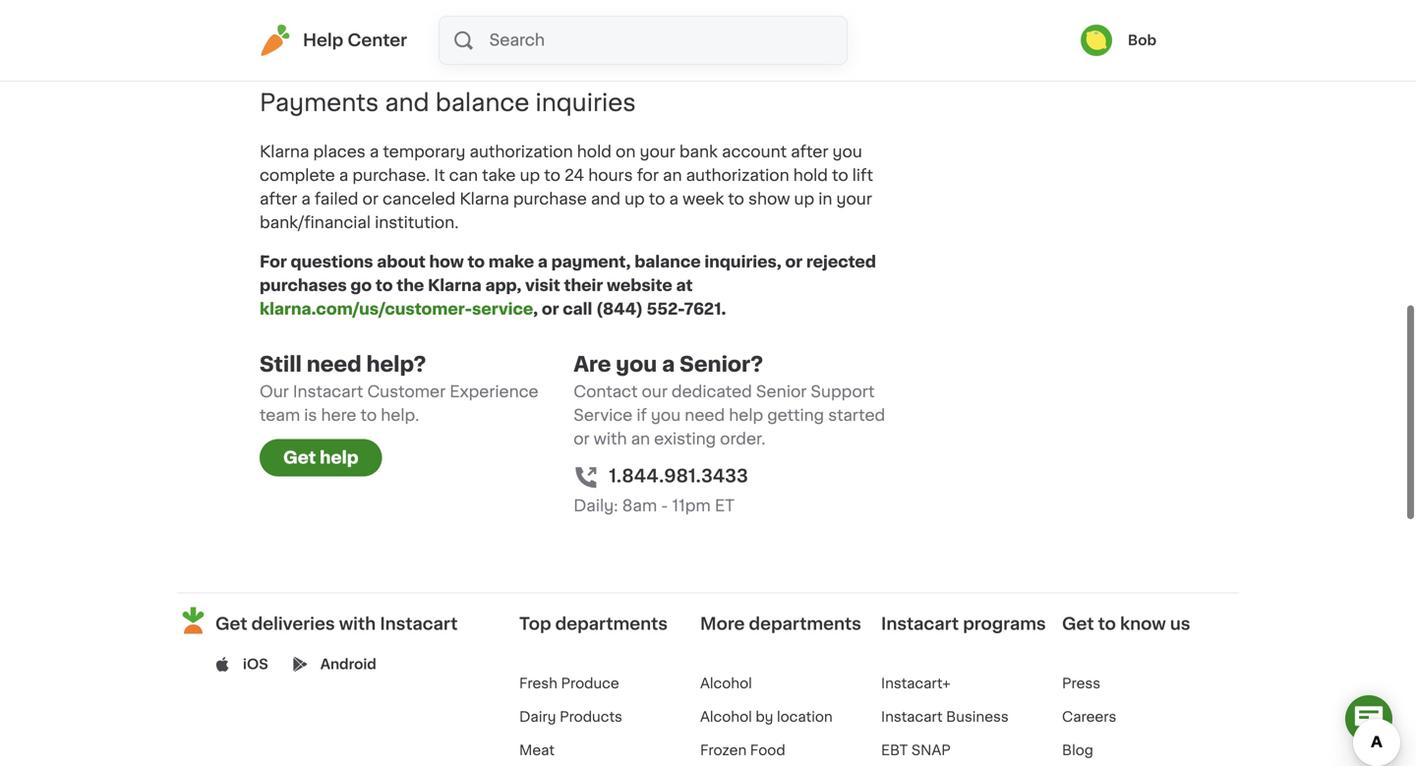 Task type: locate. For each thing, give the bounding box(es) containing it.
0 vertical spatial hold
[[577, 144, 612, 160]]

get help button
[[260, 439, 382, 477]]

departments up produce
[[556, 616, 668, 633]]

11pm
[[673, 498, 711, 514]]

it
[[434, 168, 445, 183]]

Search search field
[[488, 17, 847, 64]]

get for get help
[[283, 449, 316, 466]]

get down "is"
[[283, 449, 316, 466]]

authorization up take
[[470, 144, 573, 160]]

0 horizontal spatial help
[[320, 449, 359, 466]]

and up the temporary on the left
[[385, 91, 430, 115]]

need inside are you a senior? contact our dedicated senior support service if you need help getting started or with an existing order.
[[685, 408, 725, 423]]

2 horizontal spatial get
[[1063, 616, 1095, 633]]

0 vertical spatial with
[[594, 431, 627, 447]]

after down complete
[[260, 191, 297, 207]]

hold
[[577, 144, 612, 160], [794, 168, 828, 183]]

0 vertical spatial an
[[663, 168, 682, 183]]

0 horizontal spatial get
[[215, 616, 247, 633]]

ios
[[243, 658, 268, 671]]

get for get to know us
[[1063, 616, 1095, 633]]

with up android link
[[339, 616, 376, 633]]

1 horizontal spatial after
[[791, 144, 829, 160]]

,
[[534, 301, 538, 317]]

0 vertical spatial authorization
[[470, 144, 573, 160]]

1 vertical spatial klarna
[[460, 191, 510, 207]]

an down if at left
[[631, 431, 651, 447]]

klarna up complete
[[260, 144, 309, 160]]

1 horizontal spatial up
[[625, 191, 645, 207]]

0 vertical spatial after
[[791, 144, 829, 160]]

need down dedicated
[[685, 408, 725, 423]]

purchase.
[[353, 168, 430, 183]]

here,
[[344, 22, 383, 38]]

plan
[[623, 46, 657, 61]]

1 horizontal spatial departments
[[749, 616, 862, 633]]

or down purchase.
[[363, 191, 379, 207]]

support
[[811, 384, 875, 400]]

blog link
[[1063, 744, 1094, 758]]

on
[[616, 144, 636, 160]]

after up in at the right top
[[791, 144, 829, 160]]

by
[[756, 711, 774, 724]]

get for get deliveries with instacart
[[215, 616, 247, 633]]

0 horizontal spatial an
[[631, 431, 651, 447]]

7621.
[[684, 301, 727, 317]]

up
[[520, 168, 540, 183], [625, 191, 645, 207], [795, 191, 815, 207]]

help?
[[367, 354, 426, 375]]

about
[[377, 254, 426, 270]]

ebt
[[882, 744, 908, 758]]

1.844.981.3433 link
[[609, 463, 749, 490]]

1 horizontal spatial need
[[685, 408, 725, 423]]

1 vertical spatial with
[[339, 616, 376, 633]]

verify
[[460, 46, 504, 61]]

institution.
[[375, 215, 459, 231]]

up down for
[[625, 191, 645, 207]]

a up the visit
[[538, 254, 548, 270]]

8am
[[623, 498, 657, 514]]

2 departments from the left
[[749, 616, 862, 633]]

1 horizontal spatial authorization
[[686, 168, 790, 183]]

to inside still need help? our instacart customer experience team is here to help.
[[361, 408, 377, 423]]

1 vertical spatial need
[[685, 408, 725, 423]]

need inside still need help? our instacart customer experience team is here to help.
[[307, 354, 362, 375]]

0 vertical spatial alcohol
[[701, 677, 753, 691]]

to down for
[[649, 191, 666, 207]]

help inside button
[[320, 449, 359, 466]]

1 vertical spatial help
[[320, 449, 359, 466]]

departments for top departments
[[556, 616, 668, 633]]

you
[[833, 144, 863, 160], [616, 354, 657, 375], [651, 408, 681, 423]]

or inside klarna places a temporary authorization hold on your bank account after you complete a purchase. it can take up to 24 hours for an authorization hold to lift after a failed or canceled klarna purchase and up to a week to show up in your bank/financial institution.
[[363, 191, 379, 207]]

a right 'add'
[[333, 46, 343, 61]]

instacart image
[[260, 25, 291, 56]]

meat link
[[520, 744, 555, 758]]

can
[[449, 168, 478, 183]]

0 horizontal spatial need
[[307, 354, 362, 375]]

departments for more departments
[[749, 616, 862, 633]]

0 horizontal spatial departments
[[556, 616, 668, 633]]

questions
[[291, 254, 373, 270]]

location
[[777, 711, 833, 724]]

authorization down account on the top of page
[[686, 168, 790, 183]]

for questions about how to make a payment, balance inquiries, or rejected purchases go to the klarna app, visit their website at klarna.com/us/customer-service , or call (844) 552-7621.
[[260, 254, 877, 317]]

departments right more
[[749, 616, 862, 633]]

daily:
[[574, 498, 619, 514]]

an inside klarna places a temporary authorization hold on your bank account after you complete a purchase. it can take up to 24 hours for an authorization hold to lift after a failed or canceled klarna purchase and up to a week to show up in your bank/financial institution.
[[663, 168, 682, 183]]

up up the purchase on the left top of the page
[[520, 168, 540, 183]]

1 vertical spatial alcohol
[[701, 711, 753, 724]]

1 vertical spatial an
[[631, 431, 651, 447]]

(844)
[[596, 301, 643, 317]]

you up the lift
[[833, 144, 863, 160]]

experience
[[450, 384, 539, 400]]

2 horizontal spatial up
[[795, 191, 815, 207]]

a up our at bottom left
[[662, 354, 675, 375]]

payments and balance inquiries
[[260, 91, 636, 115]]

1 vertical spatial payment,
[[552, 254, 631, 270]]

klarna.com/us/customer-service link
[[260, 301, 534, 317]]

center
[[348, 32, 407, 49]]

alcohol by location
[[701, 711, 833, 724]]

and down hours
[[591, 191, 621, 207]]

1 horizontal spatial get
[[283, 449, 316, 466]]

payment
[[548, 46, 619, 61]]

1 vertical spatial balance
[[635, 254, 701, 270]]

0 horizontal spatial after
[[260, 191, 297, 207]]

alcohol for alcohol by location
[[701, 711, 753, 724]]

get inside button
[[283, 449, 316, 466]]

a down places
[[339, 168, 349, 183]]

you inside klarna places a temporary authorization hold on your bank account after you complete a purchase. it can take up to 24 hours for an authorization hold to lift after a failed or canceled klarna purchase and up to a week to show up in your bank/financial institution.
[[833, 144, 863, 160]]

2 vertical spatial and
[[591, 191, 621, 207]]

1 horizontal spatial balance
[[635, 254, 701, 270]]

klarna down how
[[428, 278, 482, 294]]

rejected
[[807, 254, 877, 270]]

and down be
[[426, 46, 456, 61]]

purchases
[[260, 278, 347, 294]]

alcohol up alcohol by location link
[[701, 677, 753, 691]]

klarna down take
[[460, 191, 510, 207]]

lift
[[853, 168, 874, 183]]

to left the know
[[1099, 616, 1117, 633]]

2 vertical spatial klarna
[[428, 278, 482, 294]]

dairy
[[520, 711, 556, 724]]

0 vertical spatial and
[[426, 46, 456, 61]]

call
[[563, 301, 593, 317]]

1 departments from the left
[[556, 616, 668, 633]]

get up press
[[1063, 616, 1095, 633]]

-
[[662, 498, 669, 514]]

frozen food link
[[701, 744, 786, 758]]

to right "site" on the left top of page
[[649, 22, 666, 38]]

0 vertical spatial you
[[833, 144, 863, 160]]

how
[[429, 254, 464, 270]]

help up order.
[[729, 408, 764, 423]]

balance up at
[[635, 254, 701, 270]]

an right for
[[663, 168, 682, 183]]

get right the instacart shopper app logo
[[215, 616, 247, 633]]

1 horizontal spatial with
[[594, 431, 627, 447]]

for
[[637, 168, 659, 183]]

meat
[[520, 744, 555, 758]]

balance down verify
[[436, 91, 530, 115]]

deliveries
[[252, 616, 335, 633]]

1 horizontal spatial an
[[663, 168, 682, 183]]

1 horizontal spatial help
[[729, 408, 764, 423]]

your
[[735, 22, 770, 38], [508, 46, 544, 61], [640, 144, 676, 160], [837, 191, 873, 207]]

klarna inside for questions about how to make a payment, balance inquiries, or rejected purchases go to the klarna app, visit their website at klarna.com/us/customer-service , or call (844) 552-7621.
[[428, 278, 482, 294]]

get to know us
[[1063, 616, 1191, 633]]

your down directed
[[508, 46, 544, 61]]

a down complete
[[301, 191, 311, 207]]

help center link
[[260, 25, 407, 56]]

0 vertical spatial help
[[729, 408, 764, 423]]

hold up hours
[[577, 144, 612, 160]]

to left the lift
[[832, 168, 849, 183]]

0 horizontal spatial hold
[[577, 144, 612, 160]]

0 horizontal spatial with
[[339, 616, 376, 633]]

hold up in at the right top
[[794, 168, 828, 183]]

to right the here
[[361, 408, 377, 423]]

alcohol
[[701, 677, 753, 691], [701, 711, 753, 724]]

1 vertical spatial hold
[[794, 168, 828, 183]]

0 vertical spatial need
[[307, 354, 362, 375]]

you right if at left
[[651, 408, 681, 423]]

at
[[676, 278, 693, 294]]

up left in at the right top
[[795, 191, 815, 207]]

you up our at bottom left
[[616, 354, 657, 375]]

instacart+ link
[[882, 677, 951, 691]]

daily: 8am - 11pm et
[[574, 498, 735, 514]]

1 horizontal spatial payment,
[[552, 254, 631, 270]]

existing
[[655, 431, 716, 447]]

alcohol down alcohol link
[[701, 711, 753, 724]]

fresh
[[520, 677, 558, 691]]

visit
[[526, 278, 561, 294]]

a left week
[[670, 191, 679, 207]]

payment, up their
[[552, 254, 631, 270]]

1 alcohol from the top
[[701, 677, 753, 691]]

need up the here
[[307, 354, 362, 375]]

frozen food
[[701, 744, 786, 758]]

payment, down here,
[[347, 46, 422, 61]]

2 alcohol from the top
[[701, 711, 753, 724]]

0 vertical spatial payment,
[[347, 46, 422, 61]]

hours
[[589, 168, 633, 183]]

and inside klarna places a temporary authorization hold on your bank account after you complete a purchase. it can take up to 24 hours for an authorization hold to lift after a failed or canceled klarna purchase and up to a week to show up in your bank/financial institution.
[[591, 191, 621, 207]]

or down "service"
[[574, 431, 590, 447]]

2 vertical spatial you
[[651, 408, 681, 423]]

frozen
[[701, 744, 747, 758]]

inquiries,
[[705, 254, 782, 270]]

help down the here
[[320, 449, 359, 466]]

go
[[351, 278, 372, 294]]

instacart
[[293, 384, 363, 400], [380, 616, 458, 633], [882, 616, 959, 633], [882, 711, 943, 724]]

top
[[520, 616, 552, 633]]

site
[[616, 22, 645, 38]]

0 vertical spatial balance
[[436, 91, 530, 115]]

with down "service"
[[594, 431, 627, 447]]

0 horizontal spatial payment,
[[347, 46, 422, 61]]

need
[[307, 354, 362, 375], [685, 408, 725, 423]]

552-
[[647, 301, 685, 317]]

ebt snap
[[882, 744, 951, 758]]

help inside are you a senior? contact our dedicated senior support service if you need help getting started or with an existing order.
[[729, 408, 764, 423]]



Task type: describe. For each thing, give the bounding box(es) containing it.
customer
[[367, 384, 446, 400]]

add
[[299, 46, 329, 61]]

from here, you'll be directed to klarna's site to confirm your information, add a payment, and verify your payment plan
[[299, 22, 869, 61]]

purchase
[[514, 191, 587, 207]]

ios link
[[243, 655, 268, 674]]

show
[[749, 191, 791, 207]]

website
[[607, 278, 673, 294]]

1 vertical spatial authorization
[[686, 168, 790, 183]]

programs
[[964, 616, 1047, 633]]

your up for
[[640, 144, 676, 160]]

you for temporary
[[833, 144, 863, 160]]

your down the lift
[[837, 191, 873, 207]]

payments
[[260, 91, 379, 115]]

are you a senior? contact our dedicated senior support service if you need help getting started or with an existing order.
[[574, 354, 886, 447]]

to left 24 at the left of page
[[544, 168, 561, 183]]

or inside are you a senior? contact our dedicated senior support service if you need help getting started or with an existing order.
[[574, 431, 590, 447]]

1 vertical spatial you
[[616, 354, 657, 375]]

klarna places a temporary authorization hold on your bank account after you complete a purchase. it can take up to 24 hours for an authorization hold to lift after a failed or canceled klarna purchase and up to a week to show up in your bank/financial institution.
[[260, 144, 874, 231]]

dairy products link
[[520, 711, 623, 724]]

still
[[260, 354, 302, 375]]

fresh produce link
[[520, 677, 620, 691]]

food
[[751, 744, 786, 758]]

directed
[[459, 22, 525, 38]]

balance inside for questions about how to make a payment, balance inquiries, or rejected purchases go to the klarna app, visit their website at klarna.com/us/customer-service , or call (844) 552-7621.
[[635, 254, 701, 270]]

bob link
[[1081, 25, 1157, 56]]

still need help? our instacart customer experience team is here to help.
[[260, 354, 539, 423]]

to right how
[[468, 254, 485, 270]]

instacart+
[[882, 677, 951, 691]]

fresh produce
[[520, 677, 620, 691]]

and inside from here, you'll be directed to klarna's site to confirm your information, add a payment, and verify your payment plan
[[426, 46, 456, 61]]

your right confirm
[[735, 22, 770, 38]]

getting
[[768, 408, 825, 423]]

from
[[299, 22, 340, 38]]

a up purchase.
[[370, 144, 379, 160]]

temporary
[[383, 144, 466, 160]]

klarna's
[[550, 22, 612, 38]]

0 horizontal spatial up
[[520, 168, 540, 183]]

1 vertical spatial after
[[260, 191, 297, 207]]

payment, inside for questions about how to make a payment, balance inquiries, or rejected purchases go to the klarna app, visit their website at klarna.com/us/customer-service , or call (844) 552-7621.
[[552, 254, 631, 270]]

you'll
[[387, 22, 430, 38]]

more departments
[[701, 616, 862, 633]]

alcohol by location link
[[701, 711, 833, 724]]

press link
[[1063, 677, 1101, 691]]

dedicated
[[672, 384, 753, 400]]

0 horizontal spatial authorization
[[470, 144, 573, 160]]

be
[[434, 22, 455, 38]]

a inside are you a senior? contact our dedicated senior support service if you need help getting started or with an existing order.
[[662, 354, 675, 375]]

1.844.981.3433
[[609, 468, 749, 485]]

here
[[321, 408, 357, 423]]

failed
[[315, 191, 359, 207]]

klarna.com/us/customer-
[[260, 301, 472, 317]]

24
[[565, 168, 585, 183]]

dairy products
[[520, 711, 623, 724]]

order.
[[720, 431, 766, 447]]

make
[[489, 254, 534, 270]]

1 horizontal spatial hold
[[794, 168, 828, 183]]

alcohol for alcohol link
[[701, 677, 753, 691]]

confirm
[[670, 22, 731, 38]]

places
[[313, 144, 366, 160]]

to right week
[[728, 191, 745, 207]]

a inside for questions about how to make a payment, balance inquiries, or rejected purchases go to the klarna app, visit their website at klarna.com/us/customer-service , or call (844) 552-7621.
[[538, 254, 548, 270]]

more
[[701, 616, 745, 633]]

1 vertical spatial and
[[385, 91, 430, 115]]

a inside from here, you'll be directed to klarna's site to confirm your information, add a payment, and verify your payment plan
[[333, 46, 343, 61]]

know
[[1121, 616, 1167, 633]]

service
[[472, 301, 534, 317]]

started
[[829, 408, 886, 423]]

bank/financial
[[260, 215, 371, 231]]

bank
[[680, 144, 718, 160]]

to right go
[[376, 278, 393, 294]]

are
[[574, 354, 611, 375]]

ios app store logo image
[[215, 657, 230, 672]]

user avatar image
[[1081, 25, 1113, 56]]

our
[[642, 384, 668, 400]]

in
[[819, 191, 833, 207]]

blog
[[1063, 744, 1094, 758]]

with inside are you a senior? contact our dedicated senior support service if you need help getting started or with an existing order.
[[594, 431, 627, 447]]

instacart shopper app logo image
[[177, 604, 210, 637]]

app,
[[486, 278, 522, 294]]

instacart inside still need help? our instacart customer experience team is here to help.
[[293, 384, 363, 400]]

or left rejected at the top
[[786, 254, 803, 270]]

instacart programs
[[882, 616, 1047, 633]]

an inside are you a senior? contact our dedicated senior support service if you need help getting started or with an existing order.
[[631, 431, 651, 447]]

products
[[560, 711, 623, 724]]

or right ,
[[542, 301, 559, 317]]

payment, inside from here, you'll be directed to klarna's site to confirm your information, add a payment, and verify your payment plan
[[347, 46, 422, 61]]

top departments
[[520, 616, 668, 633]]

us
[[1171, 616, 1191, 633]]

instacart business
[[882, 711, 1009, 724]]

press
[[1063, 677, 1101, 691]]

information,
[[774, 22, 869, 38]]

if
[[637, 408, 647, 423]]

our
[[260, 384, 289, 400]]

bob
[[1129, 33, 1157, 47]]

to left klarna's
[[529, 22, 546, 38]]

the
[[397, 278, 424, 294]]

ebt snap link
[[882, 744, 951, 758]]

instacart business link
[[882, 711, 1009, 724]]

0 vertical spatial klarna
[[260, 144, 309, 160]]

you for senior?
[[651, 408, 681, 423]]

take
[[482, 168, 516, 183]]

is
[[304, 408, 317, 423]]

for
[[260, 254, 287, 270]]

canceled
[[383, 191, 456, 207]]

android play store logo image
[[293, 657, 308, 672]]

et
[[715, 498, 735, 514]]

get help
[[283, 449, 359, 466]]

contact
[[574, 384, 638, 400]]

0 horizontal spatial balance
[[436, 91, 530, 115]]

service
[[574, 408, 633, 423]]

android
[[321, 658, 377, 671]]

android link
[[321, 655, 377, 674]]

help center
[[303, 32, 407, 49]]

alcohol link
[[701, 677, 753, 691]]

careers link
[[1063, 711, 1117, 724]]



Task type: vqa. For each thing, say whether or not it's contained in the screenshot.


